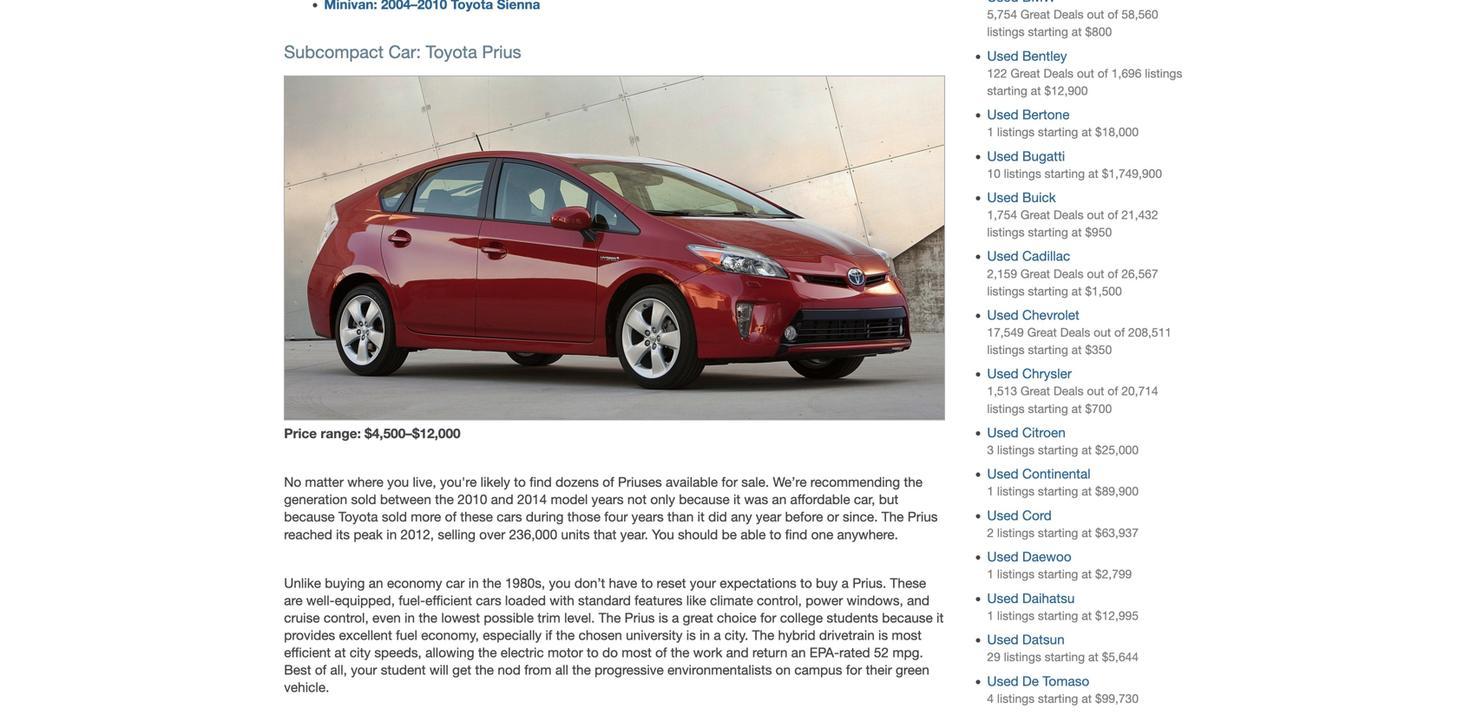 Task type: describe. For each thing, give the bounding box(es) containing it.
$63,937
[[1096, 526, 1139, 540]]

where
[[347, 475, 384, 490]]

deals inside 5,754 great deals out of 58,560 listings starting at
[[1054, 7, 1084, 21]]

especially
[[483, 628, 542, 643]]

cars inside no matter where you live, you're likely to find dozens of priuses available for sale. we're recommending the generation sold between the 2010 and 2014 model years not only because it was an affordable car, but because toyota sold more of these cars during those four years than it did any year before or since. the prius reached its peak in 2012, selling over 236,000 units that year. you should be able to find one anywhere.
[[497, 509, 522, 525]]

starting inside used de tomaso 4 listings starting at $99,730
[[1038, 692, 1079, 706]]

208,511
[[1129, 326, 1172, 339]]

cadillac
[[1023, 249, 1071, 264]]

out for bentley
[[1077, 66, 1095, 80]]

buying
[[325, 576, 365, 591]]

1 vertical spatial it
[[698, 509, 705, 525]]

allowing
[[426, 645, 475, 661]]

1 vertical spatial a
[[672, 610, 679, 626]]

because inside unlike buying an economy car in the 1980s, you don't have to reset your expectations to buy a prius. these are well-equipped, fuel-efficient cars loaded with standard features like climate control, power windows, and cruise control, even in the lowest possible trim level. the prius is a great choice for college students because it provides excellent fuel economy, especially if the chosen university is in a city. the hybrid drivetrain is most efficient at city speeds, allowing the electric motor to do most of the work and return an epa-rated 52 mpg. best of all, your student will get the nod from all the progressive environmentalists on campus for their green vehicle.
[[882, 610, 933, 626]]

1 vertical spatial find
[[785, 527, 808, 542]]

prius inside no matter where you live, you're likely to find dozens of priuses available for sale. we're recommending the generation sold between the 2010 and 2014 model years not only because it was an affordable car, but because toyota sold more of these cars during those four years than it did any year before or since. the prius reached its peak in 2012, selling over 236,000 units that year. you should be able to find one anywhere.
[[908, 509, 938, 525]]

used for used datsun 29 listings starting at $5,644
[[987, 632, 1019, 648]]

out for chrysler
[[1087, 384, 1105, 398]]

1 horizontal spatial for
[[760, 610, 777, 626]]

used cord link
[[987, 508, 1052, 523]]

great for chrysler
[[1021, 384, 1051, 398]]

that
[[594, 527, 617, 542]]

matter
[[305, 475, 344, 490]]

the right recommending
[[904, 475, 923, 490]]

standard
[[578, 593, 631, 609]]

live,
[[413, 475, 436, 490]]

0 horizontal spatial is
[[659, 610, 668, 626]]

excellent
[[339, 628, 392, 643]]

2012,
[[401, 527, 434, 542]]

great
[[683, 610, 713, 626]]

from
[[525, 662, 552, 678]]

prius inside unlike buying an economy car in the 1980s, you don't have to reset your expectations to buy a prius. these are well-equipped, fuel-efficient cars loaded with standard features like climate control, power windows, and cruise control, even in the lowest possible trim level. the prius is a great choice for college students because it provides excellent fuel economy, especially if the chosen university is in a city. the hybrid drivetrain is most efficient at city speeds, allowing the electric motor to do most of the work and return an epa-rated 52 mpg. best of all, your student will get the nod from all the progressive environmentalists on campus for their green vehicle.
[[625, 610, 655, 626]]

used for used bugatti 10 listings starting at $1,749,900
[[987, 148, 1019, 164]]

progressive
[[595, 662, 664, 678]]

affordable
[[791, 492, 850, 508]]

windows,
[[847, 593, 904, 609]]

21,432
[[1122, 208, 1159, 222]]

best
[[284, 662, 311, 678]]

since.
[[843, 509, 878, 525]]

the left 1980s,
[[483, 576, 502, 591]]

0 vertical spatial years
[[592, 492, 624, 508]]

starting inside used continental 1 listings starting at $89,900
[[1038, 485, 1079, 499]]

at inside used de tomaso 4 listings starting at $99,730
[[1082, 692, 1092, 706]]

starting inside 'used citroen 3 listings starting at $25,000'
[[1038, 443, 1079, 457]]

model
[[551, 492, 588, 508]]

at inside 'used citroen 3 listings starting at $25,000'
[[1082, 443, 1092, 457]]

listings inside 'used bertone 1 listings starting at $18,000'
[[997, 125, 1035, 139]]

2 vertical spatial for
[[846, 662, 862, 678]]

5,754
[[987, 7, 1018, 21]]

listings inside the used daewoo 1 listings starting at $2,799
[[997, 568, 1035, 581]]

$4,500–$12,000
[[365, 425, 461, 441]]

choice
[[717, 610, 757, 626]]

to down year at the bottom right
[[770, 527, 782, 542]]

be
[[722, 527, 737, 542]]

used for used buick
[[987, 190, 1019, 205]]

in down "fuel-"
[[405, 610, 415, 626]]

0 vertical spatial because
[[679, 492, 730, 508]]

out inside 5,754 great deals out of 58,560 listings starting at
[[1087, 7, 1105, 21]]

it inside unlike buying an economy car in the 1980s, you don't have to reset your expectations to buy a prius. these are well-equipped, fuel-efficient cars loaded with standard features like climate control, power windows, and cruise control, even in the lowest possible trim level. the prius is a great choice for college students because it provides excellent fuel economy, especially if the chosen university is in a city. the hybrid drivetrain is most efficient at city speeds, allowing the electric motor to do most of the work and return an epa-rated 52 mpg. best of all, your student will get the nod from all the progressive environmentalists on campus for their green vehicle.
[[937, 610, 944, 626]]

starting inside 122 great deals out of 1,696 listings starting at
[[987, 84, 1028, 98]]

great for chevrolet
[[1028, 326, 1057, 339]]

listings inside 17,549 great deals out of 208,511 listings starting at
[[987, 343, 1025, 357]]

used for used daewoo 1 listings starting at $2,799
[[987, 549, 1019, 565]]

used for used cadillac
[[987, 249, 1019, 264]]

economy,
[[421, 628, 479, 643]]

of inside 122 great deals out of 1,696 listings starting at
[[1098, 66, 1108, 80]]

during
[[526, 509, 564, 525]]

0 vertical spatial efficient
[[425, 593, 472, 609]]

to left 'do'
[[587, 645, 599, 661]]

on
[[776, 662, 791, 678]]

city
[[350, 645, 371, 661]]

deals for used bentley
[[1044, 66, 1074, 80]]

of inside the 1,513 great deals out of 20,714 listings starting at
[[1108, 384, 1119, 398]]

used for used bentley
[[987, 48, 1019, 64]]

starting inside the used datsun 29 listings starting at $5,644
[[1045, 650, 1085, 664]]

5,754 great deals out of 58,560 listings starting at
[[987, 7, 1159, 39]]

1,754 great deals out of 21,432 listings starting at
[[987, 208, 1159, 239]]

if
[[546, 628, 552, 643]]

able
[[741, 527, 766, 542]]

2 vertical spatial the
[[752, 628, 775, 643]]

recommending
[[811, 475, 900, 490]]

$5,644
[[1102, 650, 1139, 664]]

1 horizontal spatial toyota
[[426, 42, 477, 62]]

tomaso
[[1043, 674, 1090, 689]]

26,567
[[1122, 267, 1159, 281]]

used for used continental 1 listings starting at $89,900
[[987, 466, 1019, 482]]

price
[[284, 425, 317, 441]]

listings inside the 1,513 great deals out of 20,714 listings starting at
[[987, 402, 1025, 416]]

provides
[[284, 628, 335, 643]]

bentley
[[1023, 48, 1067, 64]]

of inside the 2,159 great deals out of 26,567 listings starting at
[[1108, 267, 1119, 281]]

1 vertical spatial and
[[907, 593, 930, 609]]

2014
[[517, 492, 547, 508]]

lowest
[[441, 610, 480, 626]]

listings inside the 2,159 great deals out of 26,567 listings starting at
[[987, 284, 1025, 298]]

used chrysler
[[987, 366, 1072, 382]]

don't
[[575, 576, 605, 591]]

of inside 1,754 great deals out of 21,432 listings starting at
[[1108, 208, 1119, 222]]

an inside no matter where you live, you're likely to find dozens of priuses available for sale. we're recommending the generation sold between the 2010 and 2014 model years not only because it was an affordable car, but because toyota sold more of these cars during those four years than it did any year before or since. the prius reached its peak in 2012, selling over 236,000 units that year. you should be able to find one anywhere.
[[772, 492, 787, 508]]

used continental 1 listings starting at $89,900
[[987, 466, 1139, 499]]

$350
[[1086, 343, 1112, 357]]

used cadillac link
[[987, 249, 1071, 264]]

0 vertical spatial control,
[[757, 593, 802, 609]]

listings inside 122 great deals out of 1,696 listings starting at
[[1145, 66, 1183, 80]]

used citroen link
[[987, 425, 1066, 441]]

unlike
[[284, 576, 321, 591]]

used cord 2 listings starting at $63,937
[[987, 508, 1139, 540]]

$12,995
[[1096, 609, 1139, 623]]

mpg.
[[893, 645, 924, 661]]

price range: $4,500–$12,000
[[284, 425, 461, 441]]

used bertone 1 listings starting at $18,000
[[987, 107, 1139, 139]]

used for used cord 2 listings starting at $63,937
[[987, 508, 1019, 523]]

deals for used buick
[[1054, 208, 1084, 222]]

the down you're
[[435, 492, 454, 508]]

58,560
[[1122, 7, 1159, 21]]

out for chevrolet
[[1094, 326, 1111, 339]]

122
[[987, 66, 1008, 80]]

17,549
[[987, 326, 1024, 339]]

1 horizontal spatial most
[[892, 628, 922, 643]]

52
[[874, 645, 889, 661]]

four
[[605, 509, 628, 525]]

used daihatsu 1 listings starting at $12,995
[[987, 591, 1139, 623]]

starting inside used daihatsu 1 listings starting at $12,995
[[1038, 609, 1079, 623]]

cruise
[[284, 610, 320, 626]]

1 for used continental
[[987, 485, 994, 499]]

the right if
[[556, 628, 575, 643]]

car:
[[389, 42, 421, 62]]

starting inside 5,754 great deals out of 58,560 listings starting at
[[1028, 25, 1069, 39]]

you inside unlike buying an economy car in the 1980s, you don't have to reset your expectations to buy a prius. these are well-equipped, fuel-efficient cars loaded with standard features like climate control, power windows, and cruise control, even in the lowest possible trim level. the prius is a great choice for college students because it provides excellent fuel economy, especially if the chosen university is in a city. the hybrid drivetrain is most efficient at city speeds, allowing the electric motor to do most of the work and return an epa-rated 52 mpg. best of all, your student will get the nod from all the progressive environmentalists on campus for their green vehicle.
[[549, 576, 571, 591]]

listings inside the used datsun 29 listings starting at $5,644
[[1004, 650, 1042, 664]]

for inside no matter where you live, you're likely to find dozens of priuses available for sale. we're recommending the generation sold between the 2010 and 2014 model years not only because it was an affordable car, but because toyota sold more of these cars during those four years than it did any year before or since. the prius reached its peak in 2012, selling over 236,000 units that year. you should be able to find one anywhere.
[[722, 475, 738, 490]]

at inside 122 great deals out of 1,696 listings starting at
[[1031, 84, 1041, 98]]

of down university
[[656, 645, 667, 661]]

the right get
[[475, 662, 494, 678]]

of left all,
[[315, 662, 327, 678]]

in inside no matter where you live, you're likely to find dozens of priuses available for sale. we're recommending the generation sold between the 2010 and 2014 model years not only because it was an affordable car, but because toyota sold more of these cars during those four years than it did any year before or since. the prius reached its peak in 2012, selling over 236,000 units that year. you should be able to find one anywhere.
[[387, 527, 397, 542]]

subcompact car: toyota prius
[[284, 42, 521, 62]]

used daihatsu link
[[987, 591, 1075, 606]]

power
[[806, 593, 843, 609]]

in right car
[[469, 576, 479, 591]]

deals for used cadillac
[[1054, 267, 1084, 281]]

listings inside used de tomaso 4 listings starting at $99,730
[[997, 692, 1035, 706]]

reached
[[284, 527, 332, 542]]

any
[[731, 509, 752, 525]]

loaded
[[505, 593, 546, 609]]

buy
[[816, 576, 838, 591]]

to up features on the bottom left
[[641, 576, 653, 591]]

starting inside the used daewoo 1 listings starting at $2,799
[[1038, 568, 1079, 581]]

0 horizontal spatial control,
[[324, 610, 369, 626]]

2,159 great deals out of 26,567 listings starting at
[[987, 267, 1159, 298]]

vehicle.
[[284, 680, 329, 695]]

used buick
[[987, 190, 1056, 205]]

1 vertical spatial because
[[284, 509, 335, 525]]

to up 2014
[[514, 475, 526, 490]]

campus
[[795, 662, 843, 678]]

listings inside used cord 2 listings starting at $63,937
[[997, 526, 1035, 540]]

out for cadillac
[[1087, 267, 1105, 281]]

used daewoo 1 listings starting at $2,799
[[987, 549, 1132, 581]]

of inside 17,549 great deals out of 208,511 listings starting at
[[1115, 326, 1125, 339]]



Task type: locate. For each thing, give the bounding box(es) containing it.
0 horizontal spatial because
[[284, 509, 335, 525]]

used up 29
[[987, 632, 1019, 648]]

2 1 from the top
[[987, 485, 994, 499]]

and
[[491, 492, 514, 508], [907, 593, 930, 609], [726, 645, 749, 661]]

city.
[[725, 628, 749, 643]]

peak
[[354, 527, 383, 542]]

for down rated
[[846, 662, 862, 678]]

have
[[609, 576, 638, 591]]

starting up cadillac
[[1028, 225, 1069, 239]]

continental
[[1023, 466, 1091, 482]]

used inside 'used citroen 3 listings starting at $25,000'
[[987, 425, 1019, 441]]

starting up citroen
[[1028, 402, 1069, 416]]

your up the "like"
[[690, 576, 716, 591]]

likely
[[481, 475, 510, 490]]

deals up $350
[[1061, 326, 1091, 339]]

1 for used daewoo
[[987, 568, 994, 581]]

used inside used de tomaso 4 listings starting at $99,730
[[987, 674, 1019, 689]]

bugatti
[[1023, 148, 1065, 164]]

in up work
[[700, 628, 710, 643]]

2 horizontal spatial because
[[882, 610, 933, 626]]

out up $800
[[1087, 7, 1105, 21]]

0 horizontal spatial for
[[722, 475, 738, 490]]

chosen
[[579, 628, 622, 643]]

2 used from the top
[[987, 107, 1019, 122]]

starting inside the 2,159 great deals out of 26,567 listings starting at
[[1028, 284, 1069, 298]]

used inside 'used bertone 1 listings starting at $18,000'
[[987, 107, 1019, 122]]

0 horizontal spatial your
[[351, 662, 377, 678]]

used for used chrysler
[[987, 366, 1019, 382]]

you up with
[[549, 576, 571, 591]]

1 horizontal spatial and
[[726, 645, 749, 661]]

1 horizontal spatial control,
[[757, 593, 802, 609]]

a left city.
[[714, 628, 721, 643]]

is down features on the bottom left
[[659, 610, 668, 626]]

1 vertical spatial efficient
[[284, 645, 331, 661]]

2 vertical spatial because
[[882, 610, 933, 626]]

at inside the 2,159 great deals out of 26,567 listings starting at
[[1072, 284, 1082, 298]]

out
[[1087, 7, 1105, 21], [1077, 66, 1095, 80], [1087, 208, 1105, 222], [1087, 267, 1105, 281], [1094, 326, 1111, 339], [1087, 384, 1105, 398]]

3 used from the top
[[987, 148, 1019, 164]]

efficient down car
[[425, 593, 472, 609]]

$800
[[1086, 25, 1112, 39]]

0 horizontal spatial toyota
[[339, 509, 378, 525]]

great inside 5,754 great deals out of 58,560 listings starting at
[[1021, 7, 1051, 21]]

at inside 'used bertone 1 listings starting at $18,000'
[[1082, 125, 1092, 139]]

1 horizontal spatial an
[[772, 492, 787, 508]]

1 horizontal spatial the
[[752, 628, 775, 643]]

out inside 17,549 great deals out of 208,511 listings starting at
[[1094, 326, 1111, 339]]

a
[[842, 576, 849, 591], [672, 610, 679, 626], [714, 628, 721, 643]]

economy
[[387, 576, 442, 591]]

the down but
[[882, 509, 904, 525]]

used for used bertone 1 listings starting at $18,000
[[987, 107, 1019, 122]]

1 horizontal spatial is
[[686, 628, 696, 643]]

0 horizontal spatial an
[[369, 576, 383, 591]]

prius
[[482, 42, 521, 62], [908, 509, 938, 525], [625, 610, 655, 626]]

2 horizontal spatial prius
[[908, 509, 938, 525]]

0 vertical spatial most
[[892, 628, 922, 643]]

1 vertical spatial the
[[599, 610, 621, 626]]

3 1 from the top
[[987, 568, 994, 581]]

2 horizontal spatial a
[[842, 576, 849, 591]]

at inside the 1,513 great deals out of 20,714 listings starting at
[[1072, 402, 1082, 416]]

to left buy
[[800, 576, 812, 591]]

starting inside 1,754 great deals out of 21,432 listings starting at
[[1028, 225, 1069, 239]]

is up '52'
[[879, 628, 888, 643]]

used bentley
[[987, 48, 1067, 64]]

4 used from the top
[[987, 190, 1019, 205]]

an down we're
[[772, 492, 787, 508]]

a right buy
[[842, 576, 849, 591]]

deals inside 122 great deals out of 1,696 listings starting at
[[1044, 66, 1074, 80]]

of up $1,500
[[1108, 267, 1119, 281]]

out up $1,500
[[1087, 267, 1105, 281]]

deals up bentley
[[1054, 7, 1084, 21]]

11 used from the top
[[987, 549, 1019, 565]]

1 used from the top
[[987, 48, 1019, 64]]

at inside used continental 1 listings starting at $89,900
[[1082, 485, 1092, 499]]

toyota inside no matter where you live, you're likely to find dozens of priuses available for sale. we're recommending the generation sold between the 2010 and 2014 model years not only because it was an affordable car, but because toyota sold more of these cars during those four years than it did any year before or since. the prius reached its peak in 2012, selling over 236,000 units that year. you should be able to find one anywhere.
[[339, 509, 378, 525]]

at inside used daihatsu 1 listings starting at $12,995
[[1082, 609, 1092, 623]]

used inside used bugatti 10 listings starting at $1,749,900
[[987, 148, 1019, 164]]

find down before
[[785, 527, 808, 542]]

the down "fuel-"
[[419, 610, 438, 626]]

great inside the 2,159 great deals out of 26,567 listings starting at
[[1021, 267, 1051, 281]]

an up the equipped,
[[369, 576, 383, 591]]

will
[[430, 662, 449, 678]]

1 for used daihatsu
[[987, 609, 994, 623]]

great for cadillac
[[1021, 267, 1051, 281]]

at left the '$5,644' at the bottom
[[1089, 650, 1099, 664]]

listings inside used daihatsu 1 listings starting at $12,995
[[997, 609, 1035, 623]]

range:
[[321, 425, 361, 441]]

0 vertical spatial toyota
[[426, 42, 477, 62]]

level.
[[564, 610, 595, 626]]

equipped,
[[335, 593, 395, 609]]

hybrid
[[778, 628, 816, 643]]

starting up bentley
[[1028, 25, 1069, 39]]

deals down chrysler
[[1054, 384, 1084, 398]]

of up $950
[[1108, 208, 1119, 222]]

starting inside 'used bertone 1 listings starting at $18,000'
[[1038, 125, 1079, 139]]

starting inside the 1,513 great deals out of 20,714 listings starting at
[[1028, 402, 1069, 416]]

at left the $25,000
[[1082, 443, 1092, 457]]

deals for used chrysler
[[1054, 384, 1084, 398]]

at inside the used daewoo 1 listings starting at $2,799
[[1082, 568, 1092, 581]]

2,159
[[987, 267, 1018, 281]]

sold down where
[[351, 492, 376, 508]]

control,
[[757, 593, 802, 609], [324, 610, 369, 626]]

return
[[753, 645, 788, 661]]

unlike buying an economy car in the 1980s, you don't have to reset your expectations to buy a prius. these are well-equipped, fuel-efficient cars loaded with standard features like climate control, power windows, and cruise control, even in the lowest possible trim level. the prius is a great choice for college students because it provides excellent fuel economy, especially if the chosen university is in a city. the hybrid drivetrain is most efficient at city speeds, allowing the electric motor to do most of the work and return an epa-rated 52 mpg. best of all, your student will get the nod from all the progressive environmentalists on campus for their green vehicle.
[[284, 576, 944, 695]]

1 horizontal spatial a
[[714, 628, 721, 643]]

1 horizontal spatial it
[[734, 492, 741, 508]]

0 horizontal spatial sold
[[351, 492, 376, 508]]

prius.
[[853, 576, 887, 591]]

0 vertical spatial find
[[530, 475, 552, 490]]

1 horizontal spatial prius
[[625, 610, 655, 626]]

no
[[284, 475, 301, 490]]

bertone
[[1023, 107, 1070, 122]]

at left $950
[[1072, 225, 1082, 239]]

did
[[709, 509, 727, 525]]

at left $800
[[1072, 25, 1082, 39]]

great for bentley
[[1011, 66, 1041, 80]]

one
[[811, 527, 834, 542]]

cars inside unlike buying an economy car in the 1980s, you don't have to reset your expectations to buy a prius. these are well-equipped, fuel-efficient cars loaded with standard features like climate control, power windows, and cruise control, even in the lowest possible trim level. the prius is a great choice for college students because it provides excellent fuel economy, especially if the chosen university is in a city. the hybrid drivetrain is most efficient at city speeds, allowing the electric motor to do most of the work and return an epa-rated 52 mpg. best of all, your student will get the nod from all the progressive environmentalists on campus for their green vehicle.
[[476, 593, 502, 609]]

starting inside used cord 2 listings starting at $63,937
[[1038, 526, 1079, 540]]

daewoo
[[1023, 549, 1072, 565]]

at inside 17,549 great deals out of 208,511 listings starting at
[[1072, 343, 1082, 357]]

8 used from the top
[[987, 425, 1019, 441]]

used datsun link
[[987, 632, 1065, 648]]

at down tomaso
[[1082, 692, 1092, 706]]

2 vertical spatial and
[[726, 645, 749, 661]]

13 used from the top
[[987, 632, 1019, 648]]

starting down daewoo
[[1038, 568, 1079, 581]]

subcompact
[[284, 42, 384, 62]]

work
[[693, 645, 723, 661]]

1 horizontal spatial find
[[785, 527, 808, 542]]

7 used from the top
[[987, 366, 1019, 382]]

1 vertical spatial an
[[369, 576, 383, 591]]

is
[[659, 610, 668, 626], [686, 628, 696, 643], [879, 628, 888, 643]]

control, down expectations
[[757, 593, 802, 609]]

5 used from the top
[[987, 249, 1019, 264]]

should
[[678, 527, 718, 542]]

used buick link
[[987, 190, 1056, 205]]

2 horizontal spatial the
[[882, 509, 904, 525]]

student
[[381, 662, 426, 678]]

of left 1,696 on the top of the page
[[1098, 66, 1108, 80]]

and inside no matter where you live, you're likely to find dozens of priuses available for sale. we're recommending the generation sold between the 2010 and 2014 model years not only because it was an affordable car, but because toyota sold more of these cars during those four years than it did any year before or since. the prius reached its peak in 2012, selling over 236,000 units that year. you should be able to find one anywhere.
[[491, 492, 514, 508]]

1 inside used continental 1 listings starting at $89,900
[[987, 485, 994, 499]]

used inside the used daewoo 1 listings starting at $2,799
[[987, 549, 1019, 565]]

0 horizontal spatial the
[[599, 610, 621, 626]]

listings up "used cord" link at the right of page
[[997, 485, 1035, 499]]

listings down 17,549
[[987, 343, 1025, 357]]

2 vertical spatial a
[[714, 628, 721, 643]]

the left work
[[671, 645, 690, 661]]

1 vertical spatial prius
[[908, 509, 938, 525]]

0 horizontal spatial it
[[698, 509, 705, 525]]

at left $89,900
[[1082, 485, 1092, 499]]

0 vertical spatial and
[[491, 492, 514, 508]]

used for used daihatsu 1 listings starting at $12,995
[[987, 591, 1019, 606]]

1,513 great deals out of 20,714 listings starting at
[[987, 384, 1159, 416]]

1 horizontal spatial efficient
[[425, 593, 472, 609]]

sale.
[[742, 475, 769, 490]]

your down city at the bottom of the page
[[351, 662, 377, 678]]

1 1 from the top
[[987, 125, 994, 139]]

listings inside used continental 1 listings starting at $89,900
[[997, 485, 1035, 499]]

find up 2014
[[530, 475, 552, 490]]

of left 208,511
[[1115, 326, 1125, 339]]

deals down buick
[[1054, 208, 1084, 222]]

listings inside 5,754 great deals out of 58,560 listings starting at
[[987, 25, 1025, 39]]

1 inside 'used bertone 1 listings starting at $18,000'
[[987, 125, 994, 139]]

of up selling
[[445, 509, 457, 525]]

and down city.
[[726, 645, 749, 661]]

6 used from the top
[[987, 307, 1019, 323]]

used up the 4
[[987, 674, 1019, 689]]

1 inside the used daewoo 1 listings starting at $2,799
[[987, 568, 994, 581]]

used inside the used datsun 29 listings starting at $5,644
[[987, 632, 1019, 648]]

starting inside used bugatti 10 listings starting at $1,749,900
[[1045, 167, 1085, 180]]

10 used from the top
[[987, 508, 1019, 523]]

used up 17,549
[[987, 307, 1019, 323]]

1 up "used cord" link at the right of page
[[987, 485, 994, 499]]

the inside no matter where you live, you're likely to find dozens of priuses available for sale. we're recommending the generation sold between the 2010 and 2014 model years not only because it was an affordable car, but because toyota sold more of these cars during those four years than it did any year before or since. the prius reached its peak in 2012, selling over 236,000 units that year. you should be able to find one anywhere.
[[882, 509, 904, 525]]

listings down "used cord" link at the right of page
[[997, 526, 1035, 540]]

$1,500
[[1086, 284, 1122, 298]]

chrysler
[[1023, 366, 1072, 382]]

0 vertical spatial it
[[734, 492, 741, 508]]

used citroen 3 listings starting at $25,000
[[987, 425, 1139, 457]]

used up the 1,513
[[987, 366, 1019, 382]]

1 vertical spatial control,
[[324, 610, 369, 626]]

at left "$12,995" at the bottom right of the page
[[1082, 609, 1092, 623]]

the down standard
[[599, 610, 621, 626]]

of up $800
[[1108, 7, 1119, 21]]

great inside 17,549 great deals out of 208,511 listings starting at
[[1028, 326, 1057, 339]]

$99,730
[[1096, 692, 1139, 706]]

at inside unlike buying an economy car in the 1980s, you don't have to reset your expectations to buy a prius. these are well-equipped, fuel-efficient cars loaded with standard features like climate control, power windows, and cruise control, even in the lowest possible trim level. the prius is a great choice for college students because it provides excellent fuel economy, especially if the chosen university is in a city. the hybrid drivetrain is most efficient at city speeds, allowing the electric motor to do most of the work and return an epa-rated 52 mpg. best of all, your student will get the nod from all the progressive environmentalists on campus for their green vehicle.
[[335, 645, 346, 661]]

1,754
[[987, 208, 1018, 222]]

0 vertical spatial a
[[842, 576, 849, 591]]

toyota
[[426, 42, 477, 62], [339, 509, 378, 525]]

used continental link
[[987, 466, 1091, 482]]

deals inside the 1,513 great deals out of 20,714 listings starting at
[[1054, 384, 1084, 398]]

deals inside 17,549 great deals out of 208,511 listings starting at
[[1061, 326, 1091, 339]]

was
[[744, 492, 768, 508]]

4 1 from the top
[[987, 609, 994, 623]]

used datsun 29 listings starting at $5,644
[[987, 632, 1139, 664]]

starting inside 17,549 great deals out of 208,511 listings starting at
[[1028, 343, 1069, 357]]

0 horizontal spatial years
[[592, 492, 624, 508]]

great inside 1,754 great deals out of 21,432 listings starting at
[[1021, 208, 1051, 222]]

1,696
[[1112, 66, 1142, 80]]

great inside the 1,513 great deals out of 20,714 listings starting at
[[1021, 384, 1051, 398]]

2 horizontal spatial and
[[907, 593, 930, 609]]

1 vertical spatial cars
[[476, 593, 502, 609]]

starting down bugatti
[[1045, 167, 1085, 180]]

used bentley link
[[987, 48, 1067, 64]]

of up $700
[[1108, 384, 1119, 398]]

deals down cadillac
[[1054, 267, 1084, 281]]

out inside the 2,159 great deals out of 26,567 listings starting at
[[1087, 267, 1105, 281]]

at left $18,000
[[1082, 125, 1092, 139]]

2 horizontal spatial an
[[791, 645, 806, 661]]

you
[[652, 527, 674, 542]]

cars up possible
[[476, 593, 502, 609]]

starting up tomaso
[[1045, 650, 1085, 664]]

14 used from the top
[[987, 674, 1019, 689]]

its
[[336, 527, 350, 542]]

2 vertical spatial it
[[937, 610, 944, 626]]

out for buick
[[1087, 208, 1105, 222]]

out inside 122 great deals out of 1,696 listings starting at
[[1077, 66, 1095, 80]]

epa-
[[810, 645, 840, 661]]

possible
[[484, 610, 534, 626]]

0 horizontal spatial a
[[672, 610, 679, 626]]

a left great
[[672, 610, 679, 626]]

out up $950
[[1087, 208, 1105, 222]]

electric
[[501, 645, 544, 661]]

0 vertical spatial the
[[882, 509, 904, 525]]

at inside the used datsun 29 listings starting at $5,644
[[1089, 650, 1099, 664]]

environmentalists
[[668, 662, 772, 678]]

the right all
[[572, 662, 591, 678]]

between
[[380, 492, 431, 508]]

at inside 5,754 great deals out of 58,560 listings starting at
[[1072, 25, 1082, 39]]

0 vertical spatial cars
[[497, 509, 522, 525]]

deals up $12,900
[[1044, 66, 1074, 80]]

great for buick
[[1021, 208, 1051, 222]]

deals for used chevrolet
[[1061, 326, 1091, 339]]

1 up 29
[[987, 609, 994, 623]]

2 vertical spatial an
[[791, 645, 806, 661]]

1 vertical spatial toyota
[[339, 509, 378, 525]]

we're
[[773, 475, 807, 490]]

0 vertical spatial an
[[772, 492, 787, 508]]

1 horizontal spatial you
[[549, 576, 571, 591]]

in right peak
[[387, 527, 397, 542]]

1 vertical spatial sold
[[382, 509, 407, 525]]

listings down used daihatsu link
[[997, 609, 1035, 623]]

motor
[[548, 645, 583, 661]]

listings inside used bugatti 10 listings starting at $1,749,900
[[1004, 167, 1042, 180]]

datsun
[[1023, 632, 1065, 648]]

listings inside 'used citroen 3 listings starting at $25,000'
[[997, 443, 1035, 457]]

great inside 122 great deals out of 1,696 listings starting at
[[1011, 66, 1041, 80]]

used for used chevrolet
[[987, 307, 1019, 323]]

2 horizontal spatial is
[[879, 628, 888, 643]]

at left $700
[[1072, 402, 1082, 416]]

college
[[780, 610, 823, 626]]

at inside 1,754 great deals out of 21,432 listings starting at
[[1072, 225, 1082, 239]]

2 horizontal spatial for
[[846, 662, 862, 678]]

12 used from the top
[[987, 591, 1019, 606]]

0 vertical spatial prius
[[482, 42, 521, 62]]

years down not
[[632, 509, 664, 525]]

listings down de in the right bottom of the page
[[997, 692, 1035, 706]]

years up four
[[592, 492, 624, 508]]

out up $350
[[1094, 326, 1111, 339]]

used chevrolet
[[987, 307, 1080, 323]]

no matter where you live, you're likely to find dozens of priuses available for sale. we're recommending the generation sold between the 2010 and 2014 model years not only because it was an affordable car, but because toyota sold more of these cars during those four years than it did any year before or since. the prius reached its peak in 2012, selling over 236,000 units that year. you should be able to find one anywhere.
[[284, 475, 938, 542]]

$18,000
[[1096, 125, 1139, 139]]

1 vertical spatial your
[[351, 662, 377, 678]]

used inside used continental 1 listings starting at $89,900
[[987, 466, 1019, 482]]

used inside used cord 2 listings starting at $63,937
[[987, 508, 1019, 523]]

1 vertical spatial years
[[632, 509, 664, 525]]

at inside used bugatti 10 listings starting at $1,749,900
[[1089, 167, 1099, 180]]

like
[[686, 593, 707, 609]]

out inside the 1,513 great deals out of 20,714 listings starting at
[[1087, 384, 1105, 398]]

out inside 1,754 great deals out of 21,432 listings starting at
[[1087, 208, 1105, 222]]

0 horizontal spatial efficient
[[284, 645, 331, 661]]

starting down citroen
[[1038, 443, 1079, 457]]

you inside no matter where you live, you're likely to find dozens of priuses available for sale. we're recommending the generation sold between the 2010 and 2014 model years not only because it was an affordable car, but because toyota sold more of these cars during those four years than it did any year before or since. the prius reached its peak in 2012, selling over 236,000 units that year. you should be able to find one anywhere.
[[387, 475, 409, 490]]

great down used cadillac
[[1021, 267, 1051, 281]]

at left $63,937
[[1082, 526, 1092, 540]]

of right dozens at the bottom left of the page
[[603, 475, 614, 490]]

used cadillac
[[987, 249, 1071, 264]]

efficient down the 'provides'
[[284, 645, 331, 661]]

an down hybrid
[[791, 645, 806, 661]]

these
[[890, 576, 927, 591]]

2 vertical spatial prius
[[625, 610, 655, 626]]

$2,799
[[1096, 568, 1132, 581]]

green
[[896, 662, 930, 678]]

more
[[411, 509, 441, 525]]

at up all,
[[335, 645, 346, 661]]

dozens
[[556, 475, 599, 490]]

1 vertical spatial most
[[622, 645, 652, 661]]

your
[[690, 576, 716, 591], [351, 662, 377, 678]]

starting up daewoo
[[1038, 526, 1079, 540]]

car,
[[854, 492, 876, 508]]

1 for used bertone
[[987, 125, 994, 139]]

and down likely
[[491, 492, 514, 508]]

9 used from the top
[[987, 466, 1019, 482]]

used for used de tomaso 4 listings starting at $99,730
[[987, 674, 1019, 689]]

0 horizontal spatial prius
[[482, 42, 521, 62]]

1 horizontal spatial sold
[[382, 509, 407, 525]]

$12,900
[[1045, 84, 1088, 98]]

great down buick
[[1021, 208, 1051, 222]]

2 horizontal spatial it
[[937, 610, 944, 626]]

or
[[827, 509, 839, 525]]

at inside used cord 2 listings starting at $63,937
[[1082, 526, 1092, 540]]

of inside 5,754 great deals out of 58,560 listings starting at
[[1108, 7, 1119, 21]]

0 vertical spatial sold
[[351, 492, 376, 508]]

great down used chrysler
[[1021, 384, 1051, 398]]

even
[[372, 610, 401, 626]]

1 horizontal spatial years
[[632, 509, 664, 525]]

deals inside the 2,159 great deals out of 26,567 listings starting at
[[1054, 267, 1084, 281]]

used de tomaso link
[[987, 674, 1090, 689]]

0 horizontal spatial find
[[530, 475, 552, 490]]

great down used chevrolet
[[1028, 326, 1057, 339]]

0 vertical spatial you
[[387, 475, 409, 490]]

1 horizontal spatial your
[[690, 576, 716, 591]]

2010
[[458, 492, 487, 508]]

1 vertical spatial for
[[760, 610, 777, 626]]

listings down the 1,513
[[987, 402, 1025, 416]]

the up return
[[752, 628, 775, 643]]

0 vertical spatial for
[[722, 475, 738, 490]]

fuel
[[396, 628, 418, 643]]

starting down daihatsu
[[1038, 609, 1079, 623]]

1 inside used daihatsu 1 listings starting at $12,995
[[987, 609, 994, 623]]

units
[[561, 527, 590, 542]]

0 horizontal spatial most
[[622, 645, 652, 661]]

used down 2
[[987, 549, 1019, 565]]

used for used citroen 3 listings starting at $25,000
[[987, 425, 1019, 441]]

starting down continental
[[1038, 485, 1079, 499]]

used inside used daihatsu 1 listings starting at $12,995
[[987, 591, 1019, 606]]

nod
[[498, 662, 521, 678]]

speeds,
[[374, 645, 422, 661]]

cars
[[497, 509, 522, 525], [476, 593, 502, 609]]

1 up 10
[[987, 125, 994, 139]]

1 horizontal spatial because
[[679, 492, 730, 508]]

1 vertical spatial you
[[549, 576, 571, 591]]

de
[[1023, 674, 1039, 689]]

listings inside 1,754 great deals out of 21,432 listings starting at
[[987, 225, 1025, 239]]

starting down bertone
[[1038, 125, 1079, 139]]

0 vertical spatial your
[[690, 576, 716, 591]]

0 horizontal spatial you
[[387, 475, 409, 490]]

you up between
[[387, 475, 409, 490]]

deals inside 1,754 great deals out of 21,432 listings starting at
[[1054, 208, 1084, 222]]

rated
[[840, 645, 870, 661]]

0 horizontal spatial and
[[491, 492, 514, 508]]

the down especially
[[478, 645, 497, 661]]

at left $1,749,900
[[1089, 167, 1099, 180]]

all
[[555, 662, 569, 678]]



Task type: vqa. For each thing, say whether or not it's contained in the screenshot.


